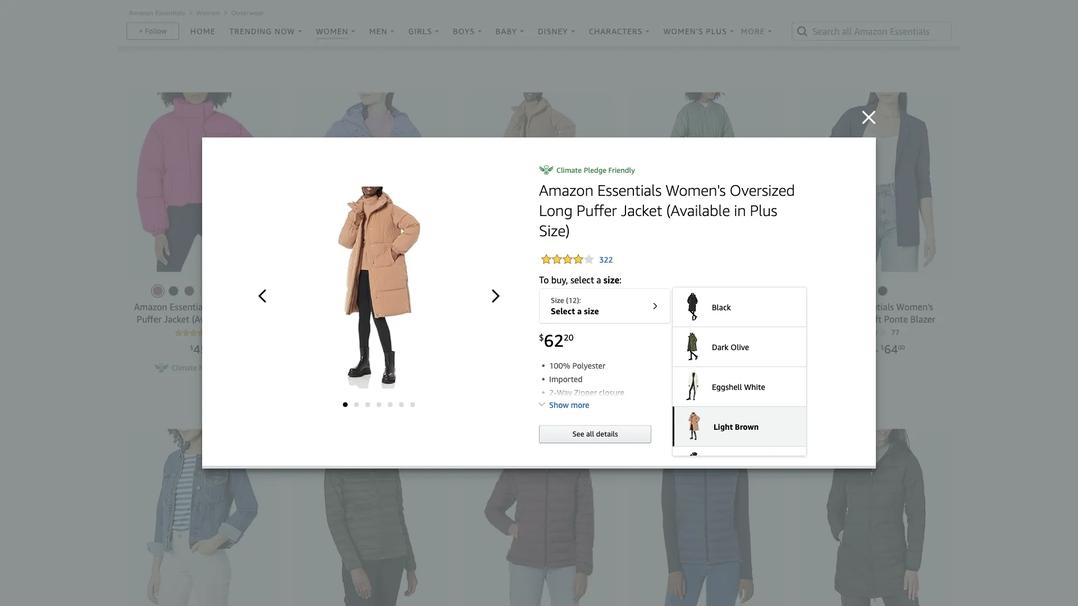 Task type: vqa. For each thing, say whether or not it's contained in the screenshot.
rightmost Essentials
yes



Task type: describe. For each thing, give the bounding box(es) containing it.
20 inside $ 62 20
[[564, 333, 574, 343]]

eggshell white image
[[537, 286, 547, 296]]

1 +2 from the left
[[414, 287, 422, 295]]

search image
[[796, 24, 810, 38]]

light inside option
[[714, 423, 733, 432]]

women link
[[196, 9, 220, 17]]

amazon essentials women's jean jacket (available in plus size) image
[[146, 430, 258, 607]]

best seller
[[805, 417, 840, 425]]

to
[[539, 275, 549, 286]]

black image inside option
[[687, 293, 698, 322]]

navy image
[[686, 453, 700, 481]]

black
[[712, 303, 731, 312]]

color 8 ): light brown
[[686, 296, 734, 317]]

color
[[686, 296, 704, 305]]

2-
[[550, 388, 557, 398]]

best
[[805, 417, 819, 425]]

62 inside dialog
[[544, 331, 564, 351]]

1 vertical spatial size
[[551, 296, 564, 305]]

climate inside 62 dialog
[[557, 166, 582, 175]]

amazon essentials link
[[129, 9, 185, 17]]

+
[[139, 27, 143, 35]]

black image for amazon essentials women's crop puffer jacket (available in plus size) image
[[169, 286, 179, 296]]

322
[[552, 328, 565, 337]]

olive
[[731, 343, 750, 352]]

amazon essentials women's short waisted puffer jacket (available in plus size) image
[[307, 92, 434, 272]]

00
[[899, 344, 906, 351]]

1 deep brown image from the left
[[353, 286, 363, 296]]

77
[[892, 328, 900, 337]]

zipper
[[574, 388, 597, 398]]

brown inside color 8 ): light brown
[[709, 307, 734, 317]]

$ for amazon essentials women's crop puffer jacket (available in plus size) image
[[190, 344, 194, 351]]

polyester
[[573, 361, 606, 371]]

39
[[386, 328, 395, 337]]

40 for deep brown image in the left top of the page
[[207, 344, 214, 351]]

45 for left eggshell white image
[[194, 343, 207, 357]]

amazon essentials women's oversized long puffer jacket (available in plus size) image
[[503, 92, 576, 272]]

dark olive image
[[690, 286, 700, 296]]

12
[[569, 296, 577, 305]]

100%
[[550, 361, 571, 371]]

$ for amazon essentials women's short waisted puffer jacket (available in plus size) image in the left top of the page
[[359, 344, 362, 351]]

climate pledge friendly inside 62 dialog
[[557, 166, 635, 175]]

amazon essentials women's lightweight long-sleeve full-zip water-resistant packable hooded puffer jacket image
[[484, 430, 595, 607]]

amazon essentials women's crop puffer jacket (available in plus size) image
[[136, 92, 268, 272]]

green image
[[369, 286, 379, 296]]

$ 45 40 for first deep brown icon from the left
[[359, 343, 383, 357]]

(available
[[667, 201, 731, 220]]

purple image
[[569, 286, 579, 296]]

list box inside 62 dialog
[[673, 288, 807, 606]]

90 – $ 64 00
[[865, 343, 906, 357]]

20 inside 62 20
[[545, 344, 551, 351]]

sage green image
[[658, 286, 669, 296]]

): inside size ( 12 ): select a size
[[577, 296, 581, 305]]

a inside size ( 12 ): select a size
[[578, 307, 582, 317]]

62 20
[[531, 343, 551, 357]]

closure
[[599, 388, 625, 398]]

0 horizontal spatial eggshell white image
[[200, 286, 210, 296]]

dark olive option
[[673, 328, 807, 368]]

outerwear
[[231, 9, 264, 17]]

8
[[708, 296, 712, 305]]

amazon essentials women's quilted coat (available in plus size) image
[[671, 92, 745, 272]]

amazon essentials women's lightweight water-resistant packable puffer vest image
[[661, 430, 755, 607]]

(
[[566, 296, 569, 305]]

eggshell white option
[[673, 368, 807, 407]]

light inside color 8 ): light brown
[[686, 307, 707, 317]]

select
[[571, 275, 594, 286]]

+2 link for 20
[[583, 286, 591, 296]]

close icon image
[[862, 111, 877, 125]]

amazon for amazon essentials women's oversized long puffer jacket (available in plus size)
[[539, 181, 594, 200]]

black image for amazon essentials women's short waisted puffer jacket (available in plus size) image in the left top of the page
[[337, 286, 347, 296]]

+2 link for 55
[[751, 286, 759, 296]]

0 horizontal spatial light brown image
[[490, 286, 500, 296]]

$ inside $ 62 20
[[539, 333, 544, 343]]

amazon essentials women's lightweight long-sleeve water-resistant puffer jacket (available in plus size) image
[[324, 430, 418, 607]]

2 deep brown image from the left
[[706, 286, 716, 296]]

oversized
[[730, 181, 795, 200]]

90 inside 90 – $ 64 00
[[865, 344, 872, 351]]

64
[[885, 343, 899, 357]]

40 for first deep brown icon from the left
[[376, 344, 383, 351]]

women
[[196, 9, 220, 17]]

puffer
[[577, 201, 617, 220]]

amazon essentials women's oversized long puffer jacket (available in plus size)
[[539, 181, 795, 240]]

amazon essentials
[[129, 9, 185, 17]]



Task type: locate. For each thing, give the bounding box(es) containing it.
light brown image left eggshell white icon
[[490, 286, 500, 296]]

0 horizontal spatial +2 link
[[583, 286, 591, 296]]

1 vertical spatial brown
[[735, 423, 759, 432]]

2 45 from the left
[[362, 343, 376, 357]]

buy,
[[552, 275, 568, 286]]

0 horizontal spatial black image
[[169, 286, 179, 296]]

0 vertical spatial essentials
[[155, 9, 185, 17]]

100% polyester imported 2-way zipper closure
[[550, 361, 625, 398]]

2 90 from the left
[[865, 344, 872, 351]]

essentials up follow
[[155, 9, 185, 17]]

eggshell white image up 'black'
[[721, 286, 732, 296]]

0 horizontal spatial brown
[[709, 307, 734, 317]]

essentials for amazon essentials
[[155, 9, 185, 17]]

light brown
[[714, 423, 759, 432]]

0 horizontal spatial 20
[[545, 344, 551, 351]]

):
[[577, 296, 581, 305], [712, 296, 716, 305]]

20
[[564, 333, 574, 343], [545, 344, 551, 351]]

black image for $
[[674, 286, 684, 296]]

): right (
[[577, 296, 581, 305]]

0 horizontal spatial $ 45 40
[[190, 343, 214, 357]]

2 horizontal spatial navy image
[[862, 286, 873, 296]]

2 $ 45 40 from the left
[[359, 343, 383, 357]]

essentials inside amazon essentials women's oversized long puffer jacket (available in plus size)
[[598, 181, 662, 200]]

1 navy image from the left
[[384, 286, 394, 296]]

essentials
[[155, 9, 185, 17], [598, 181, 662, 200]]

black image left deep brown image in the left top of the page
[[169, 286, 179, 296]]

0 horizontal spatial black image
[[674, 286, 684, 296]]

black image
[[674, 286, 684, 296], [878, 286, 888, 296]]

brown
[[709, 307, 734, 317], [735, 423, 759, 432]]

3 +2 from the left
[[751, 287, 759, 295]]

list box containing black
[[673, 288, 807, 606]]

$ inside $ 55 90
[[696, 344, 699, 351]]

1 vertical spatial amazon
[[539, 181, 594, 200]]

2 +2 link from the left
[[751, 286, 759, 296]]

light brown image right 8
[[737, 286, 747, 296]]

neon pink image
[[153, 286, 163, 296], [400, 286, 410, 296]]

1 horizontal spatial neon pink image
[[400, 286, 410, 296]]

1 horizontal spatial deep brown image
[[706, 286, 716, 296]]

0 horizontal spatial navy image
[[384, 286, 394, 296]]

pledge inside 62 dialog
[[584, 166, 607, 175]]

black image
[[169, 286, 179, 296], [337, 286, 347, 296], [687, 293, 698, 322]]

$ 62 20
[[539, 331, 574, 351]]

0 horizontal spatial +2
[[414, 287, 422, 295]]

black option
[[673, 288, 807, 328]]

$ for amazon essentials women's quilted coat (available in plus size) image
[[696, 344, 699, 351]]

0 horizontal spatial a
[[578, 307, 582, 317]]

90
[[713, 344, 720, 351], [865, 344, 872, 351]]

0 horizontal spatial 45
[[194, 343, 207, 357]]

to buy, select a size :
[[539, 275, 622, 286]]

eggshell white
[[712, 383, 766, 392]]

1 neon pink image from the left
[[153, 286, 163, 296]]

1 horizontal spatial amazon
[[539, 181, 594, 200]]

2 40 from the left
[[376, 344, 383, 351]]

1 horizontal spatial 20
[[564, 333, 574, 343]]

amazon essentials women's oversized long puffer jacket (available in plus size) link
[[539, 180, 806, 241]]

2 horizontal spatial black image
[[687, 293, 698, 322]]

$ 45 40 for deep brown image in the left top of the page
[[190, 343, 214, 357]]

black image left 8
[[687, 293, 698, 322]]

imported
[[550, 375, 583, 384]]

1 horizontal spatial essentials
[[598, 181, 662, 200]]

brown down eggshell white option
[[735, 423, 759, 432]]

navy image for 45
[[384, 286, 394, 296]]

0 vertical spatial light
[[686, 307, 707, 317]]

deep brown image
[[184, 286, 194, 296]]

0 vertical spatial 20
[[564, 333, 574, 343]]

45
[[194, 343, 207, 357], [362, 343, 376, 357]]

light brown image inside option
[[689, 413, 700, 441]]

eggshell
[[712, 383, 743, 392]]

women's
[[666, 181, 726, 200]]

1 45 from the left
[[194, 343, 207, 357]]

essentials up "jacket"
[[598, 181, 662, 200]]

+2
[[414, 287, 422, 295], [583, 287, 591, 295], [751, 287, 759, 295]]

dark olive image
[[687, 333, 698, 361]]

brown down 8
[[709, 307, 734, 317]]

dark olive
[[712, 343, 750, 352]]

a
[[597, 275, 602, 286], [578, 307, 582, 317]]

$
[[539, 333, 544, 343], [190, 344, 194, 351], [359, 344, 362, 351], [696, 344, 699, 351], [881, 344, 885, 351]]

way
[[557, 388, 572, 398]]

essentials for amazon essentials women's oversized long puffer jacket (available in plus size)
[[598, 181, 662, 200]]

friendly inside 62 dialog
[[609, 166, 635, 175]]

2 navy image from the left
[[553, 286, 563, 296]]

amazon for amazon essentials
[[129, 9, 154, 17]]

best seller link
[[799, 413, 954, 430]]

amazon essentials women's lightweight water-resistant hooded puffer coat (available in plus size) image
[[826, 430, 927, 607]]

Search all Amazon Essentials search field
[[813, 22, 934, 41]]

55
[[699, 343, 713, 357]]

amazon up long at the top
[[539, 181, 594, 200]]

$ 55 90
[[696, 343, 720, 357]]

+ follow
[[139, 27, 167, 35]]

size ( 12 ): select a size
[[551, 296, 599, 317]]

outerwear link
[[231, 9, 264, 17]]

1 $ 45 40 from the left
[[190, 343, 214, 357]]

climate pledge friendly
[[557, 166, 635, 175], [172, 364, 250, 373], [340, 364, 419, 373], [509, 364, 587, 373], [677, 364, 756, 373]]

2 horizontal spatial +2
[[751, 287, 759, 295]]

2 neon pink image from the left
[[400, 286, 410, 296]]

2 ): from the left
[[712, 296, 716, 305]]

1 horizontal spatial a
[[597, 275, 602, 286]]

light
[[686, 307, 707, 317], [714, 423, 733, 432]]

light brown image up navy image
[[689, 413, 700, 441]]

size)
[[539, 222, 570, 240]]

light down eggshell
[[714, 423, 733, 432]]

2 vertical spatial size
[[584, 307, 599, 317]]

0 vertical spatial size
[[604, 275, 620, 286]]

1 ): from the left
[[577, 296, 581, 305]]

1 horizontal spatial black image
[[337, 286, 347, 296]]

0 vertical spatial a
[[597, 275, 602, 286]]

0 horizontal spatial light
[[686, 307, 707, 317]]

+2 link
[[583, 286, 591, 296], [751, 286, 759, 296]]

1 vertical spatial 20
[[545, 344, 551, 351]]

2 horizontal spatial light brown image
[[737, 286, 747, 296]]

1 horizontal spatial size
[[584, 307, 599, 317]]

20 up '100%'
[[545, 344, 551, 351]]

1 40 from the left
[[207, 344, 214, 351]]

0 horizontal spatial amazon
[[129, 9, 154, 17]]

climate
[[557, 166, 582, 175], [172, 364, 197, 373], [340, 364, 366, 373], [509, 364, 534, 373], [677, 364, 703, 373]]

): inside color 8 ): light brown
[[712, 296, 716, 305]]

light brown option
[[673, 407, 807, 447]]

1 horizontal spatial ):
[[712, 296, 716, 305]]

+ follow button
[[127, 23, 178, 39]]

1 horizontal spatial 40
[[376, 344, 383, 351]]

black image for 90
[[878, 286, 888, 296]]

friendly
[[609, 166, 635, 175], [224, 364, 250, 373], [392, 364, 419, 373], [561, 364, 587, 373], [729, 364, 756, 373]]

$ inside 90 – $ 64 00
[[881, 344, 885, 351]]

eggshell white image inside option
[[686, 373, 699, 401]]

1 horizontal spatial $ 45 40
[[359, 343, 383, 357]]

size
[[604, 275, 620, 286], [551, 296, 564, 305], [584, 307, 599, 317]]

62
[[544, 331, 564, 351], [531, 343, 545, 357]]

follow
[[145, 27, 167, 35]]

navy image
[[384, 286, 394, 296], [553, 286, 563, 296], [862, 286, 873, 296]]

1 horizontal spatial eggshell white image
[[686, 373, 699, 401]]

0 vertical spatial amazon
[[129, 9, 154, 17]]

neon pink image right green icon
[[400, 286, 410, 296]]

:
[[620, 275, 622, 286]]

45 for green icon
[[362, 343, 376, 357]]

navy image for 20
[[553, 286, 563, 296]]

–
[[874, 345, 879, 356]]

2 horizontal spatial eggshell white image
[[721, 286, 732, 296]]

20 down select
[[564, 333, 574, 343]]

light brown image
[[490, 286, 500, 296], [737, 286, 747, 296], [689, 413, 700, 441]]

light down the color
[[686, 307, 707, 317]]

+2 link down select
[[583, 286, 591, 296]]

1 vertical spatial a
[[578, 307, 582, 317]]

white
[[745, 383, 766, 392]]

0 horizontal spatial 40
[[207, 344, 214, 351]]

1 horizontal spatial black image
[[878, 286, 888, 296]]

+2 link right 8
[[751, 286, 759, 296]]

seller
[[821, 417, 840, 425]]

neon pink image left deep brown image in the left top of the page
[[153, 286, 163, 296]]

$ 45 40
[[190, 343, 214, 357], [359, 343, 383, 357]]

0 horizontal spatial essentials
[[155, 9, 185, 17]]

1 horizontal spatial 45
[[362, 343, 376, 357]]

deep brown image
[[353, 286, 363, 296], [706, 286, 716, 296]]

amazon
[[129, 9, 154, 17], [539, 181, 594, 200]]

brown inside option
[[735, 423, 759, 432]]

1 horizontal spatial 90
[[865, 344, 872, 351]]

plus
[[750, 201, 778, 220]]

amazon up + in the left of the page
[[129, 9, 154, 17]]

40
[[207, 344, 214, 351], [376, 344, 383, 351]]

1 horizontal spatial light brown image
[[689, 413, 700, 441]]

0 horizontal spatial size
[[551, 296, 564, 305]]

list box
[[673, 288, 807, 606]]

1 horizontal spatial navy image
[[553, 286, 563, 296]]

dark
[[712, 343, 729, 352]]

2 black image from the left
[[878, 286, 888, 296]]

1 horizontal spatial +2
[[583, 287, 591, 295]]

eggshell white image
[[200, 286, 210, 296], [721, 286, 732, 296], [686, 373, 699, 401]]

1 vertical spatial light
[[714, 423, 733, 432]]

0 horizontal spatial neon pink image
[[153, 286, 163, 296]]

0 horizontal spatial 90
[[713, 344, 720, 351]]

in
[[734, 201, 746, 220]]

long
[[539, 201, 573, 220]]

1 black image from the left
[[674, 286, 684, 296]]

amazon inside amazon essentials women's oversized long puffer jacket (available in plus size)
[[539, 181, 594, 200]]

eggshell white image right deep brown image in the left top of the page
[[200, 286, 210, 296]]

1 90 from the left
[[713, 344, 720, 351]]

select
[[551, 307, 575, 317]]

90 inside $ 55 90
[[713, 344, 720, 351]]

1 +2 link from the left
[[583, 286, 591, 296]]

eggshell white image left eggshell
[[686, 373, 699, 401]]

2 horizontal spatial size
[[604, 275, 620, 286]]

deep brown image left green icon
[[353, 286, 363, 296]]

black image left green icon
[[337, 286, 347, 296]]

1 horizontal spatial light
[[714, 423, 733, 432]]

2 +2 from the left
[[583, 287, 591, 295]]

): right the color
[[712, 296, 716, 305]]

0 horizontal spatial deep brown image
[[353, 286, 363, 296]]

1 horizontal spatial brown
[[735, 423, 759, 432]]

deep brown image right dark olive icon
[[706, 286, 716, 296]]

amazon essentials women's relaxed-fit soft ponte blazer image
[[816, 92, 937, 272]]

1 vertical spatial essentials
[[598, 181, 662, 200]]

pledge
[[584, 166, 607, 175], [199, 364, 222, 373], [368, 364, 390, 373], [536, 364, 559, 373], [705, 364, 727, 373]]

0 horizontal spatial ):
[[577, 296, 581, 305]]

jacket
[[621, 201, 663, 220]]

0 vertical spatial brown
[[709, 307, 734, 317]]

3 navy image from the left
[[862, 286, 873, 296]]

1 horizontal spatial +2 link
[[751, 286, 759, 296]]

62 dialog
[[202, 111, 877, 606]]



